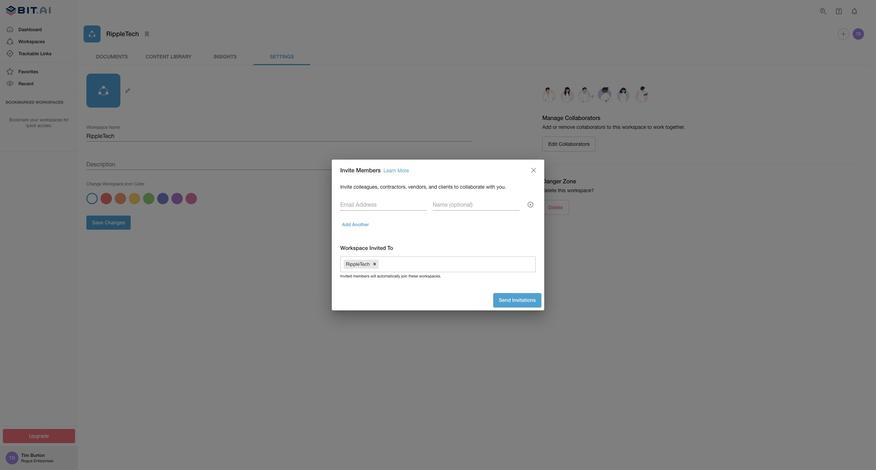 Task type: locate. For each thing, give the bounding box(es) containing it.
1 horizontal spatial rippletech
[[346, 261, 370, 267]]

collaborators up "collaborators"
[[565, 114, 601, 121]]

workspace inside invite members 'dialog'
[[340, 245, 368, 251]]

changes
[[105, 220, 125, 226]]

add
[[543, 124, 552, 130], [342, 222, 351, 227]]

you.
[[497, 184, 506, 190]]

invitations
[[512, 297, 536, 303]]

delete button
[[543, 200, 569, 215]]

upgrade
[[29, 433, 49, 439]]

will
[[371, 274, 376, 278]]

another
[[352, 222, 369, 227]]

learn more link
[[384, 168, 409, 174]]

members
[[356, 167, 381, 174]]

1 vertical spatial rippletech
[[346, 261, 370, 267]]

1 horizontal spatial invited
[[370, 245, 386, 251]]

send
[[499, 297, 511, 303]]

learn
[[384, 168, 396, 174]]

to
[[607, 124, 612, 130], [648, 124, 652, 130], [454, 184, 459, 190]]

1 vertical spatial workspace
[[340, 245, 368, 251]]

0 horizontal spatial add
[[342, 222, 351, 227]]

favorites button
[[0, 66, 78, 78]]

insights
[[214, 53, 237, 59]]

collaborators inside "manage collaborators add or remove collaborators to this workspace to work together."
[[565, 114, 601, 121]]

collaborators down remove
[[559, 141, 590, 147]]

workspace down the add another button
[[340, 245, 368, 251]]

1 vertical spatial delete
[[549, 204, 563, 210]]

favorites
[[18, 69, 38, 74]]

rippletech up members
[[346, 261, 370, 267]]

Name (optional) text field
[[433, 199, 520, 211]]

this inside "manage collaborators add or remove collaborators to this workspace to work together."
[[613, 124, 621, 130]]

tim burton rogue enterprises
[[21, 453, 53, 464]]

trackable links
[[18, 51, 52, 56]]

edit
[[549, 141, 558, 147]]

collaborators
[[577, 124, 606, 130]]

this left workspace
[[613, 124, 621, 130]]

1 horizontal spatial to
[[607, 124, 612, 130]]

trackable links button
[[0, 47, 78, 60]]

workspace left icon
[[102, 182, 124, 187]]

0 vertical spatial delete
[[543, 188, 557, 193]]

1 invite from the top
[[340, 167, 355, 174]]

this down zone
[[558, 188, 566, 193]]

with
[[486, 184, 495, 190]]

1 vertical spatial add
[[342, 222, 351, 227]]

to left work
[[648, 124, 652, 130]]

1 horizontal spatial add
[[543, 124, 552, 130]]

invite for members
[[340, 167, 355, 174]]

invited left to
[[370, 245, 386, 251]]

or
[[553, 124, 558, 130]]

collaborators
[[565, 114, 601, 121], [559, 141, 590, 147]]

add left another
[[342, 222, 351, 227]]

delete down danger
[[543, 188, 557, 193]]

for
[[64, 117, 69, 122]]

save
[[92, 220, 103, 226]]

tb
[[856, 32, 861, 36], [9, 456, 15, 461]]

invited left members
[[340, 274, 352, 278]]

1 horizontal spatial tb
[[856, 32, 861, 36]]

manage collaborators add or remove collaborators to this workspace to work together.
[[543, 114, 685, 130]]

0 horizontal spatial tb
[[9, 456, 15, 461]]

tab list
[[84, 48, 866, 65]]

send invitations
[[499, 297, 536, 303]]

1 horizontal spatial this
[[613, 124, 621, 130]]

insights link
[[197, 48, 254, 65]]

vendors,
[[408, 184, 428, 190]]

workspaces
[[36, 100, 63, 104]]

rippletech left 'bookmark' icon
[[106, 30, 139, 38]]

0 vertical spatial this
[[613, 124, 621, 130]]

workspaces button
[[0, 35, 78, 47]]

to right "collaborators"
[[607, 124, 612, 130]]

to inside invite members 'dialog'
[[454, 184, 459, 190]]

add another
[[342, 222, 369, 227]]

0 vertical spatial collaborators
[[565, 114, 601, 121]]

rippletech
[[106, 30, 139, 38], [346, 261, 370, 267]]

trackable
[[18, 51, 39, 56]]

recent
[[18, 81, 34, 87]]

0 vertical spatial tb
[[856, 32, 861, 36]]

delete down danger zone delete this workspace?
[[549, 204, 563, 210]]

collaborators for manage
[[565, 114, 601, 121]]

to
[[388, 245, 393, 251]]

0 horizontal spatial invited
[[340, 274, 352, 278]]

1 vertical spatial collaborators
[[559, 141, 590, 147]]

bookmark image
[[143, 30, 151, 38]]

tab list containing documents
[[84, 48, 866, 65]]

invite left members on the left top of page
[[340, 167, 355, 174]]

automatically
[[377, 274, 400, 278]]

quick
[[26, 123, 36, 128]]

0 vertical spatial add
[[543, 124, 552, 130]]

dashboard button
[[0, 23, 78, 35]]

1 vertical spatial this
[[558, 188, 566, 193]]

collaborators inside button
[[559, 141, 590, 147]]

2 invite from the top
[[340, 184, 352, 190]]

add inside button
[[342, 222, 351, 227]]

1 horizontal spatial workspace
[[340, 245, 368, 251]]

0 horizontal spatial rippletech
[[106, 30, 139, 38]]

dashboard
[[18, 26, 42, 32]]

save changes button
[[86, 216, 131, 230]]

add left 'or'
[[543, 124, 552, 130]]

invite left colleagues,
[[340, 184, 352, 190]]

workspace
[[102, 182, 124, 187], [340, 245, 368, 251]]

edit collaborators
[[549, 141, 590, 147]]

0 horizontal spatial this
[[558, 188, 566, 193]]

add another button
[[340, 219, 371, 230]]

invite colleagues, contractors, vendors, and clients to collaborate with you.
[[340, 184, 506, 190]]

0 horizontal spatial workspace
[[102, 182, 124, 187]]

access.
[[37, 123, 52, 128]]

settings link
[[254, 48, 310, 65]]

documents
[[96, 53, 128, 59]]

join
[[401, 274, 408, 278]]

upgrade button
[[3, 429, 75, 444]]

to for collaborators
[[607, 124, 612, 130]]

1 vertical spatial invite
[[340, 184, 352, 190]]

delete
[[543, 188, 557, 193], [549, 204, 563, 210]]

invite
[[340, 167, 355, 174], [340, 184, 352, 190]]

this
[[613, 124, 621, 130], [558, 188, 566, 193]]

invited
[[370, 245, 386, 251], [340, 274, 352, 278]]

0 horizontal spatial to
[[454, 184, 459, 190]]

danger zone delete this workspace?
[[543, 178, 594, 193]]

1 vertical spatial tb
[[9, 456, 15, 461]]

0 vertical spatial invite
[[340, 167, 355, 174]]

to right clients
[[454, 184, 459, 190]]

contractors,
[[380, 184, 407, 190]]



Task type: vqa. For each thing, say whether or not it's contained in the screenshot.
THE WITH
yes



Task type: describe. For each thing, give the bounding box(es) containing it.
workspaces.
[[419, 274, 441, 278]]

and
[[429, 184, 437, 190]]

bookmark your workspaces for quick access.
[[9, 117, 69, 128]]

tb inside button
[[856, 32, 861, 36]]

1 vertical spatial invited
[[340, 274, 352, 278]]

send invitations button
[[494, 293, 542, 308]]

workspace invited to
[[340, 245, 393, 251]]

to for colleagues,
[[454, 184, 459, 190]]

bookmark
[[9, 117, 29, 122]]

workspace?
[[567, 188, 594, 193]]

color
[[134, 182, 145, 187]]

workspace
[[622, 124, 646, 130]]

invited members will automatically join these workspaces.
[[340, 274, 441, 278]]

0 vertical spatial workspace
[[102, 182, 124, 187]]

icon
[[125, 182, 133, 187]]

edit collaborators button
[[543, 137, 596, 152]]

0 vertical spatial invited
[[370, 245, 386, 251]]

Email Address text field
[[340, 199, 427, 211]]

more
[[398, 168, 409, 174]]

remove
[[559, 124, 575, 130]]

links
[[40, 51, 52, 56]]

add inside "manage collaborators add or remove collaborators to this workspace to work together."
[[543, 124, 552, 130]]

collaborate
[[460, 184, 485, 190]]

clients
[[439, 184, 453, 190]]

danger
[[543, 178, 562, 185]]

content library link
[[140, 48, 197, 65]]

workspaces
[[18, 39, 45, 44]]

members
[[353, 274, 370, 278]]

colleagues,
[[354, 184, 379, 190]]

your
[[30, 117, 38, 122]]

manage
[[543, 114, 564, 121]]

library
[[171, 53, 192, 59]]

tb button
[[852, 27, 866, 41]]

change workspace icon color
[[86, 182, 145, 187]]

work
[[654, 124, 664, 130]]

zone
[[563, 178, 576, 185]]

enterprises
[[34, 459, 53, 464]]

bookmarked workspaces
[[6, 100, 63, 104]]

2 horizontal spatial to
[[648, 124, 652, 130]]

rippletech inside invite members 'dialog'
[[346, 261, 370, 267]]

together.
[[666, 124, 685, 130]]

invite members learn more
[[340, 167, 409, 174]]

tim
[[21, 453, 29, 459]]

rogue
[[21, 459, 33, 464]]

save changes
[[92, 220, 125, 226]]

content library
[[146, 53, 192, 59]]

settings
[[270, 53, 294, 59]]

these
[[409, 274, 418, 278]]

content
[[146, 53, 169, 59]]

collaborators for edit
[[559, 141, 590, 147]]

change
[[86, 182, 101, 187]]

workspaces
[[39, 117, 62, 122]]

Workspace Name text field
[[86, 130, 472, 142]]

invite members dialog
[[332, 160, 545, 311]]

this inside danger zone delete this workspace?
[[558, 188, 566, 193]]

delete inside danger zone delete this workspace?
[[543, 188, 557, 193]]

burton
[[30, 453, 45, 459]]

invite for colleagues,
[[340, 184, 352, 190]]

delete inside button
[[549, 204, 563, 210]]

Workspace Description text field
[[86, 159, 472, 170]]

bookmarked
[[6, 100, 35, 104]]

recent button
[[0, 78, 78, 90]]

0 vertical spatial rippletech
[[106, 30, 139, 38]]

documents link
[[84, 48, 140, 65]]



